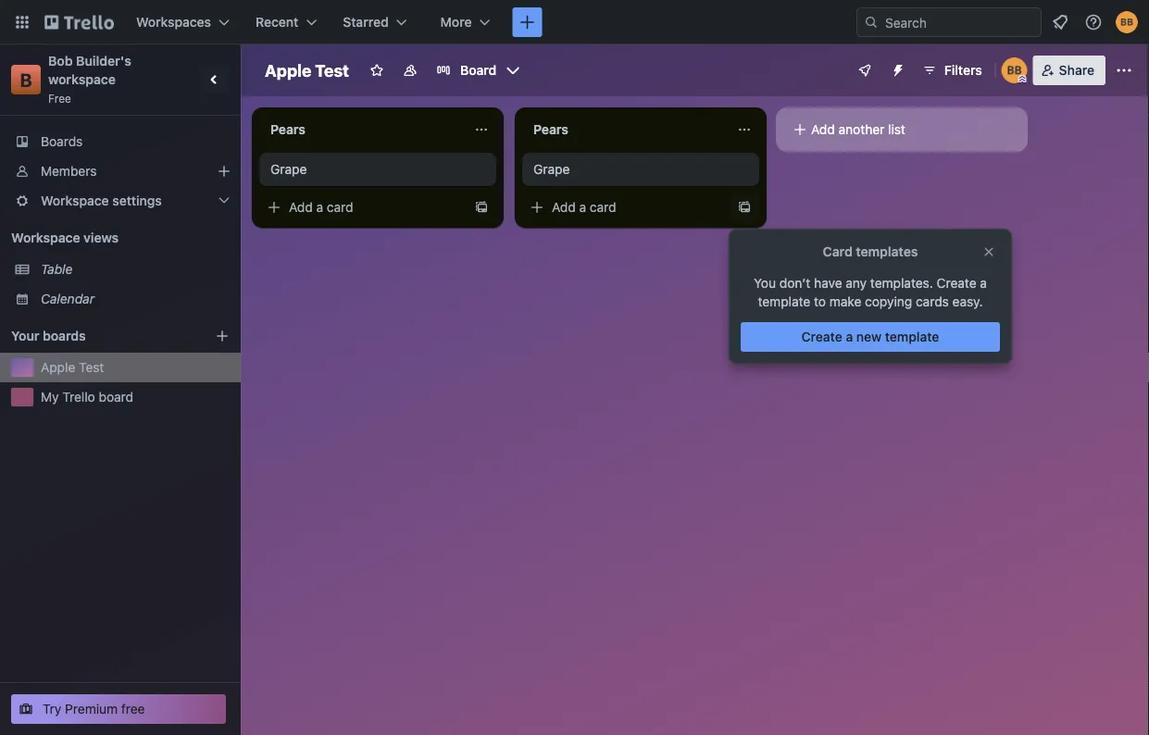 Task type: describe. For each thing, give the bounding box(es) containing it.
premium
[[65, 702, 118, 717]]

search image
[[865, 15, 879, 30]]

try premium free button
[[11, 695, 226, 725]]

pears text field for 2nd grape link from the left sm icon
[[523, 115, 726, 145]]

to
[[815, 294, 827, 309]]

2 grape link from the left
[[523, 153, 760, 186]]

0 notifications image
[[1050, 11, 1072, 33]]

star or unstar board image
[[370, 63, 385, 78]]

template inside button
[[886, 329, 940, 345]]

create inside you don't have any templates. create a template to make copying cards easy.
[[937, 276, 977, 291]]

b
[[20, 69, 32, 90]]

trello
[[62, 390, 95, 405]]

create a new template
[[802, 329, 940, 345]]

more
[[441, 14, 472, 30]]

sm image inside add another list link
[[791, 120, 810, 139]]

copying
[[866, 294, 913, 309]]

1 vertical spatial test
[[79, 360, 104, 375]]

board
[[99, 390, 134, 405]]

easy.
[[953, 294, 984, 309]]

bob builder (bobbuilder40) image
[[1117, 11, 1139, 33]]

card templates
[[823, 244, 919, 259]]

my trello board
[[41, 390, 134, 405]]

workspaces button
[[125, 7, 241, 37]]

automation image
[[884, 56, 910, 82]]

bob builder (bobbuilder40) image
[[1002, 57, 1028, 83]]

workspace navigation collapse icon image
[[202, 67, 228, 93]]

card
[[823, 244, 853, 259]]

primary element
[[0, 0, 1150, 44]]

make
[[830, 294, 862, 309]]

your boards with 2 items element
[[11, 325, 187, 347]]

test inside board name 'text box'
[[315, 60, 349, 80]]

workspace settings button
[[0, 186, 241, 216]]

create from template… image for 'add a card' link related to 2nd grape link from the left
[[738, 200, 752, 215]]

add another list link
[[784, 115, 1021, 145]]

sm image for 2nd grape link from the right
[[265, 198, 284, 217]]

power ups image
[[858, 63, 873, 78]]

starred button
[[332, 7, 419, 37]]

calendar
[[41, 291, 95, 307]]

list
[[889, 122, 906, 137]]

my trello board link
[[41, 388, 230, 407]]

free
[[48, 92, 71, 105]]

apple test inside "apple test" link
[[41, 360, 104, 375]]

my
[[41, 390, 59, 405]]

1 vertical spatial apple
[[41, 360, 75, 375]]

template inside you don't have any templates. create a template to make copying cards easy.
[[758, 294, 811, 309]]

bob
[[48, 53, 73, 69]]

views
[[83, 230, 119, 246]]

members link
[[0, 157, 241, 186]]

add board image
[[215, 329, 230, 344]]

apple test link
[[41, 359, 230, 377]]

workspace
[[48, 72, 116, 87]]

add a card link for 2nd grape link from the right
[[259, 195, 467, 221]]

boards
[[41, 134, 83, 149]]

add for 2nd grape link from the right
[[289, 200, 313, 215]]

settings
[[112, 193, 162, 208]]

templates.
[[871, 276, 934, 291]]

share button
[[1034, 56, 1106, 85]]

add another list
[[812, 122, 906, 137]]

any
[[846, 276, 867, 291]]

card for 2nd grape link from the left sm icon
[[590, 200, 617, 215]]

calendar link
[[41, 290, 230, 309]]

apple test inside board name 'text box'
[[265, 60, 349, 80]]

create board or workspace image
[[518, 13, 537, 32]]

table
[[41, 262, 73, 277]]

boards
[[43, 328, 86, 344]]

don't
[[780, 276, 811, 291]]

have
[[815, 276, 843, 291]]

b link
[[11, 65, 41, 95]]

starred
[[343, 14, 389, 30]]

workspaces
[[136, 14, 211, 30]]



Task type: vqa. For each thing, say whether or not it's contained in the screenshot.
Color: orange, title: none image on the left bottom of page
no



Task type: locate. For each thing, give the bounding box(es) containing it.
add a card for sm icon associated with 2nd grape link from the right
[[289, 200, 354, 215]]

Pears text field
[[259, 115, 463, 145], [523, 115, 726, 145]]

filters button
[[917, 56, 988, 85]]

2 grape from the left
[[534, 162, 570, 177]]

create from template… image for 2nd grape link from the right's 'add a card' link
[[474, 200, 489, 215]]

apple up my
[[41, 360, 75, 375]]

1 horizontal spatial create
[[937, 276, 977, 291]]

apple test up trello
[[41, 360, 104, 375]]

0 horizontal spatial add a card
[[289, 200, 354, 215]]

new
[[857, 329, 882, 345]]

1 add a card link from the left
[[259, 195, 467, 221]]

1 horizontal spatial grape link
[[523, 153, 760, 186]]

add
[[812, 122, 836, 137], [289, 200, 313, 215], [552, 200, 576, 215]]

2 card from the left
[[590, 200, 617, 215]]

1 grape from the left
[[271, 162, 307, 177]]

this member is an admin of this board. image
[[1019, 75, 1027, 83]]

0 horizontal spatial add
[[289, 200, 313, 215]]

grape for sm icon associated with 2nd grape link from the right
[[271, 162, 307, 177]]

0 horizontal spatial grape link
[[259, 153, 497, 186]]

1 create from template… image from the left
[[474, 200, 489, 215]]

apple down "recent" popup button
[[265, 60, 312, 80]]

1 add a card from the left
[[289, 200, 354, 215]]

sm image
[[791, 120, 810, 139], [265, 198, 284, 217], [528, 198, 547, 217]]

test left star or unstar board icon
[[315, 60, 349, 80]]

template
[[758, 294, 811, 309], [886, 329, 940, 345]]

pears text field for sm icon associated with 2nd grape link from the right
[[259, 115, 463, 145]]

cards
[[916, 294, 950, 309]]

2 create from template… image from the left
[[738, 200, 752, 215]]

another
[[839, 122, 885, 137]]

0 horizontal spatial grape
[[271, 162, 307, 177]]

0 horizontal spatial create from template… image
[[474, 200, 489, 215]]

1 horizontal spatial create from template… image
[[738, 200, 752, 215]]

bob builder's workspace free
[[48, 53, 135, 105]]

card for sm icon associated with 2nd grape link from the right
[[327, 200, 354, 215]]

you
[[754, 276, 777, 291]]

create
[[937, 276, 977, 291], [802, 329, 843, 345]]

0 vertical spatial workspace
[[41, 193, 109, 208]]

create inside button
[[802, 329, 843, 345]]

apple test down "recent" popup button
[[265, 60, 349, 80]]

recent button
[[245, 7, 328, 37]]

recent
[[256, 14, 299, 30]]

board button
[[429, 56, 528, 85]]

0 vertical spatial apple test
[[265, 60, 349, 80]]

share
[[1060, 63, 1095, 78]]

Search field
[[879, 8, 1042, 36]]

1 horizontal spatial sm image
[[528, 198, 547, 217]]

board
[[461, 63, 497, 78]]

apple inside board name 'text box'
[[265, 60, 312, 80]]

a inside you don't have any templates. create a template to make copying cards easy.
[[981, 276, 988, 291]]

add a card for 2nd grape link from the left sm icon
[[552, 200, 617, 215]]

sm image for 2nd grape link from the left
[[528, 198, 547, 217]]

a inside create a new template button
[[846, 329, 854, 345]]

1 vertical spatial template
[[886, 329, 940, 345]]

1 vertical spatial workspace
[[11, 230, 80, 246]]

workspace for workspace views
[[11, 230, 80, 246]]

workspace
[[41, 193, 109, 208], [11, 230, 80, 246]]

add for 2nd grape link from the left
[[552, 200, 576, 215]]

builder's
[[76, 53, 131, 69]]

1 vertical spatial apple test
[[41, 360, 104, 375]]

workspace inside popup button
[[41, 193, 109, 208]]

1 card from the left
[[327, 200, 354, 215]]

1 horizontal spatial add a card link
[[523, 195, 730, 221]]

1 horizontal spatial template
[[886, 329, 940, 345]]

test up my trello board at left
[[79, 360, 104, 375]]

your boards
[[11, 328, 86, 344]]

create down to
[[802, 329, 843, 345]]

1 horizontal spatial grape
[[534, 162, 570, 177]]

1 grape link from the left
[[259, 153, 497, 186]]

members
[[41, 164, 97, 179]]

1 horizontal spatial add a card
[[552, 200, 617, 215]]

1 horizontal spatial test
[[315, 60, 349, 80]]

test
[[315, 60, 349, 80], [79, 360, 104, 375]]

apple test
[[265, 60, 349, 80], [41, 360, 104, 375]]

0 vertical spatial apple
[[265, 60, 312, 80]]

close popover image
[[982, 245, 997, 259]]

create a new template button
[[741, 322, 1001, 352]]

2 add a card from the left
[[552, 200, 617, 215]]

0 horizontal spatial pears text field
[[259, 115, 463, 145]]

boards link
[[0, 127, 241, 157]]

1 vertical spatial create
[[802, 329, 843, 345]]

2 horizontal spatial add
[[812, 122, 836, 137]]

0 horizontal spatial sm image
[[265, 198, 284, 217]]

0 horizontal spatial template
[[758, 294, 811, 309]]

create from template… image
[[474, 200, 489, 215], [738, 200, 752, 215]]

0 horizontal spatial create
[[802, 329, 843, 345]]

try
[[43, 702, 62, 717]]

2 horizontal spatial sm image
[[791, 120, 810, 139]]

1 horizontal spatial card
[[590, 200, 617, 215]]

0 horizontal spatial add a card link
[[259, 195, 467, 221]]

create up 'easy.'
[[937, 276, 977, 291]]

1 horizontal spatial apple
[[265, 60, 312, 80]]

filters
[[945, 63, 983, 78]]

apple
[[265, 60, 312, 80], [41, 360, 75, 375]]

workspace for workspace settings
[[41, 193, 109, 208]]

grape for 2nd grape link from the left sm icon
[[534, 162, 570, 177]]

add a card link for 2nd grape link from the left
[[523, 195, 730, 221]]

grape link
[[259, 153, 497, 186], [523, 153, 760, 186]]

template down don't
[[758, 294, 811, 309]]

2 pears text field from the left
[[523, 115, 726, 145]]

grape
[[271, 162, 307, 177], [534, 162, 570, 177]]

table link
[[41, 260, 230, 279]]

0 vertical spatial test
[[315, 60, 349, 80]]

open information menu image
[[1085, 13, 1104, 32]]

show menu image
[[1116, 61, 1134, 80]]

0 horizontal spatial test
[[79, 360, 104, 375]]

card
[[327, 200, 354, 215], [590, 200, 617, 215]]

a
[[316, 200, 324, 215], [580, 200, 587, 215], [981, 276, 988, 291], [846, 329, 854, 345]]

0 vertical spatial create
[[937, 276, 977, 291]]

workspace down members
[[41, 193, 109, 208]]

back to home image
[[44, 7, 114, 37]]

2 add a card link from the left
[[523, 195, 730, 221]]

add a card
[[289, 200, 354, 215], [552, 200, 617, 215]]

template down the cards
[[886, 329, 940, 345]]

try premium free
[[43, 702, 145, 717]]

0 horizontal spatial apple
[[41, 360, 75, 375]]

1 horizontal spatial apple test
[[265, 60, 349, 80]]

0 horizontal spatial card
[[327, 200, 354, 215]]

0 vertical spatial template
[[758, 294, 811, 309]]

workspace settings
[[41, 193, 162, 208]]

free
[[121, 702, 145, 717]]

workspace up table
[[11, 230, 80, 246]]

add a card link
[[259, 195, 467, 221], [523, 195, 730, 221]]

1 pears text field from the left
[[259, 115, 463, 145]]

workspace visible image
[[403, 63, 418, 78]]

you don't have any templates. create a template to make copying cards easy.
[[754, 276, 988, 309]]

0 horizontal spatial apple test
[[41, 360, 104, 375]]

more button
[[430, 7, 502, 37]]

bob builder's workspace link
[[48, 53, 135, 87]]

1 horizontal spatial add
[[552, 200, 576, 215]]

1 horizontal spatial pears text field
[[523, 115, 726, 145]]

Board name text field
[[256, 56, 359, 85]]

your
[[11, 328, 39, 344]]

workspace views
[[11, 230, 119, 246]]

templates
[[856, 244, 919, 259]]



